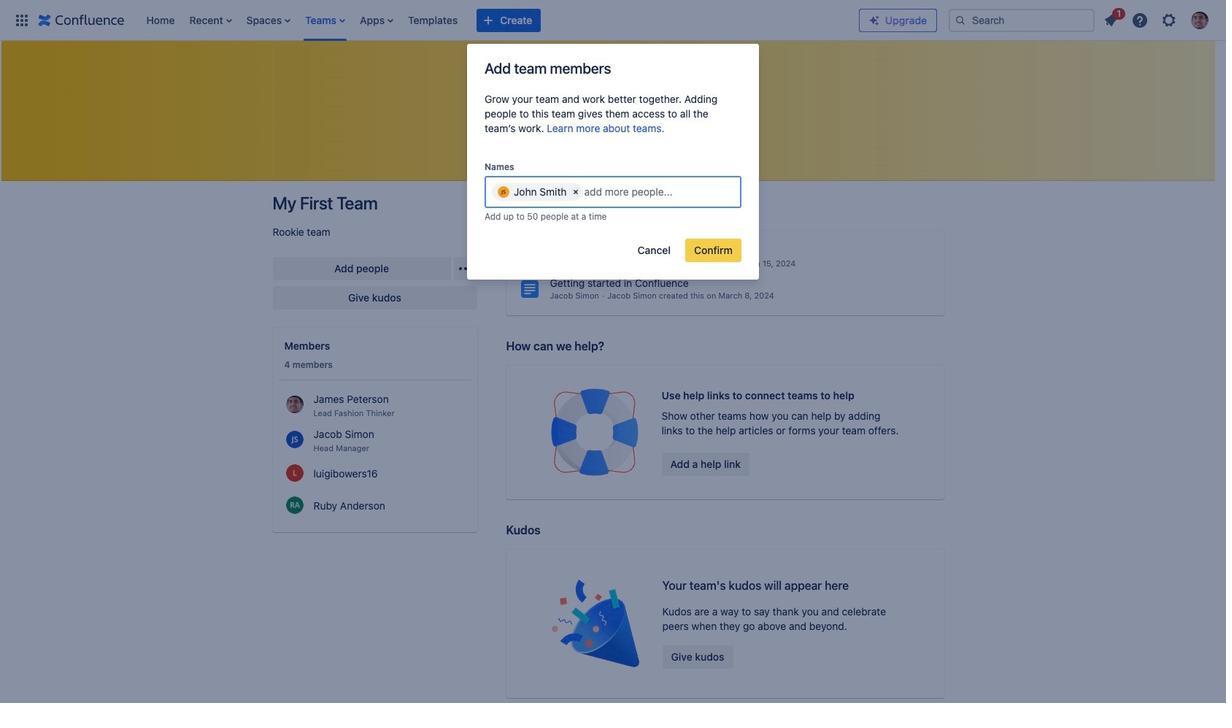 Task type: vqa. For each thing, say whether or not it's contained in the screenshot.
'Clear' Icon
yes



Task type: describe. For each thing, give the bounding box(es) containing it.
add more people... text field
[[584, 185, 674, 199]]

0 horizontal spatial list
[[139, 0, 859, 41]]

0 horizontal spatial list item
[[185, 0, 236, 41]]

settings icon image
[[1161, 11, 1178, 29]]

1 horizontal spatial list
[[1098, 5, 1218, 33]]



Task type: locate. For each thing, give the bounding box(es) containing it.
list item
[[185, 0, 236, 41], [301, 0, 350, 41], [1098, 5, 1126, 32]]

banner
[[0, 0, 1227, 41]]

premium image
[[869, 14, 880, 26]]

global element
[[9, 0, 859, 41]]

confluence image
[[38, 11, 124, 29], [38, 11, 124, 29]]

clear image
[[570, 186, 582, 198]]

list
[[139, 0, 859, 41], [1098, 5, 1218, 33]]

dialog
[[467, 44, 759, 280]]

2 horizontal spatial list item
[[1098, 5, 1126, 32]]

Search field
[[949, 8, 1095, 32]]

1 horizontal spatial list item
[[301, 0, 350, 41]]

None search field
[[949, 8, 1095, 32]]

search image
[[955, 14, 967, 26]]



